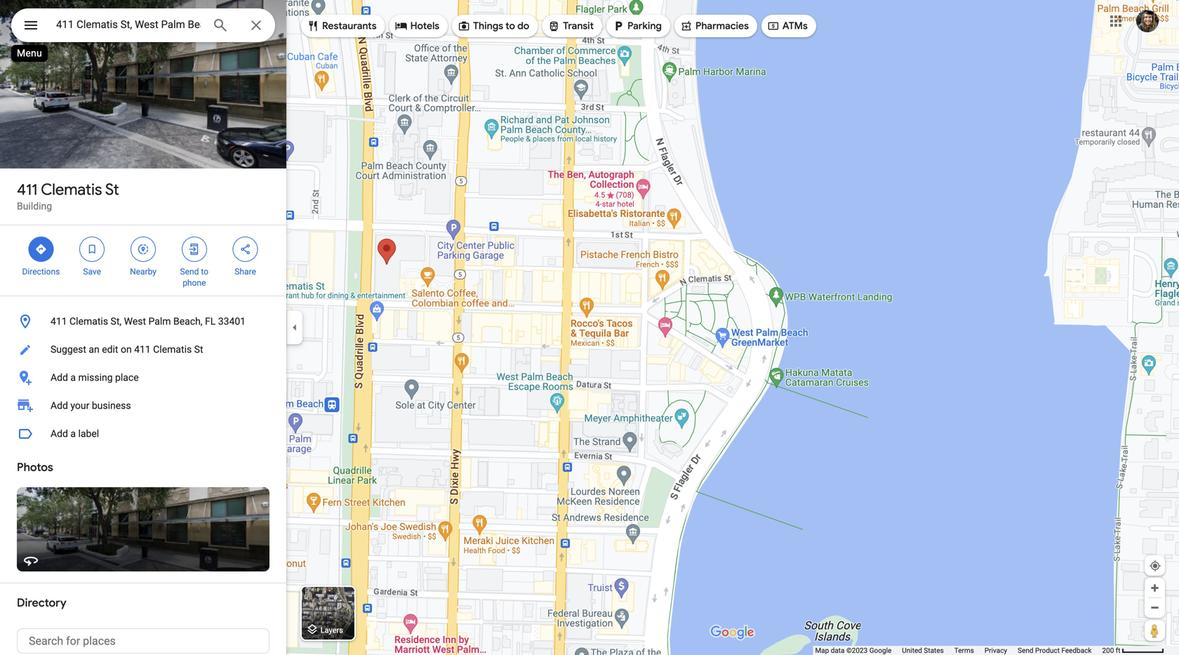Task type: locate. For each thing, give the bounding box(es) containing it.

[[767, 18, 780, 34]]

an
[[89, 344, 100, 355]]

1 vertical spatial send
[[1018, 646, 1034, 655]]

0 vertical spatial add
[[51, 372, 68, 383]]

2 vertical spatial clematis
[[153, 344, 192, 355]]

None text field
[[17, 628, 270, 654]]

restaurants
[[322, 20, 377, 32]]

add your business link
[[0, 392, 286, 420]]

send up phone
[[180, 267, 199, 277]]

phone
[[183, 278, 206, 288]]

footer containing map data ©2023 google
[[815, 646, 1103, 655]]

1 vertical spatial 411
[[51, 316, 67, 327]]

add inside add your business link
[[51, 400, 68, 411]]

33401
[[218, 316, 246, 327]]

fl
[[205, 316, 216, 327]]

united
[[902, 646, 923, 655]]

suggest
[[51, 344, 86, 355]]

google maps element
[[0, 0, 1180, 655]]

 atms
[[767, 18, 808, 34]]


[[86, 242, 98, 257]]

0 vertical spatial 411
[[17, 180, 38, 199]]

terms
[[955, 646, 974, 655]]

0 vertical spatial clematis
[[41, 180, 102, 199]]

1 add from the top
[[51, 372, 68, 383]]


[[137, 242, 150, 257]]

to left do
[[506, 20, 515, 32]]

states
[[924, 646, 944, 655]]

add a missing place
[[51, 372, 139, 383]]

a left missing
[[70, 372, 76, 383]]

united states button
[[902, 646, 944, 655]]

a inside button
[[70, 372, 76, 383]]

show street view coverage image
[[1145, 620, 1166, 641]]

1 horizontal spatial to
[[506, 20, 515, 32]]

send
[[180, 267, 199, 277], [1018, 646, 1034, 655]]

0 vertical spatial a
[[70, 372, 76, 383]]

clematis down palm
[[153, 344, 192, 355]]

2 vertical spatial add
[[51, 428, 68, 440]]

to up phone
[[201, 267, 209, 277]]

a
[[70, 372, 76, 383], [70, 428, 76, 440]]

2 vertical spatial 411
[[134, 344, 151, 355]]

200
[[1103, 646, 1114, 655]]

footer
[[815, 646, 1103, 655]]

1 vertical spatial add
[[51, 400, 68, 411]]

1 horizontal spatial st
[[194, 344, 203, 355]]

nearby
[[130, 267, 157, 277]]

1 vertical spatial a
[[70, 428, 76, 440]]

0 vertical spatial to
[[506, 20, 515, 32]]

0 horizontal spatial 411
[[17, 180, 38, 199]]

411 Clematis St, West Palm Beach, FL 33401 field
[[11, 8, 275, 42]]

1 a from the top
[[70, 372, 76, 383]]

add down suggest at bottom left
[[51, 372, 68, 383]]

1 vertical spatial to
[[201, 267, 209, 277]]

your
[[70, 400, 89, 411]]

411 up building
[[17, 180, 38, 199]]

show your location image
[[1149, 560, 1162, 572]]

on
[[121, 344, 132, 355]]

to
[[506, 20, 515, 32], [201, 267, 209, 277]]

add a label
[[51, 428, 99, 440]]

a inside 'button'
[[70, 428, 76, 440]]

411 up suggest at bottom left
[[51, 316, 67, 327]]

actions for 411 clematis st region
[[0, 225, 286, 296]]

send inside send to phone
[[180, 267, 199, 277]]

0 vertical spatial send
[[180, 267, 199, 277]]

clematis inside 411 clematis st building
[[41, 180, 102, 199]]

send left product
[[1018, 646, 1034, 655]]

1 vertical spatial clematis
[[70, 316, 108, 327]]

share
[[235, 267, 256, 277]]

 search field
[[11, 8, 275, 45]]

2 horizontal spatial 411
[[134, 344, 151, 355]]

 restaurants
[[307, 18, 377, 34]]

to inside send to phone
[[201, 267, 209, 277]]

st,
[[111, 316, 122, 327]]

 transit
[[548, 18, 594, 34]]

palm
[[148, 316, 171, 327]]

411
[[17, 180, 38, 199], [51, 316, 67, 327], [134, 344, 151, 355]]

google
[[870, 646, 892, 655]]

None field
[[56, 16, 201, 33]]

add for add a missing place
[[51, 372, 68, 383]]

411 for st,
[[51, 316, 67, 327]]

atms
[[783, 20, 808, 32]]

add left your
[[51, 400, 68, 411]]

3 add from the top
[[51, 428, 68, 440]]

send product feedback button
[[1018, 646, 1092, 655]]

411 clematis st building
[[17, 180, 119, 212]]

clematis up building
[[41, 180, 102, 199]]

1 horizontal spatial 411
[[51, 316, 67, 327]]

building
[[17, 200, 52, 212]]

a left label on the left of the page
[[70, 428, 76, 440]]

zoom out image
[[1150, 602, 1161, 613]]

clematis
[[41, 180, 102, 199], [70, 316, 108, 327], [153, 344, 192, 355]]

st
[[105, 180, 119, 199], [194, 344, 203, 355]]

0 vertical spatial st
[[105, 180, 119, 199]]

411 right "on"
[[134, 344, 151, 355]]

200 ft button
[[1103, 646, 1165, 655]]

2 a from the top
[[70, 428, 76, 440]]

send for send to phone
[[180, 267, 199, 277]]

missing
[[78, 372, 113, 383]]

send inside button
[[1018, 646, 1034, 655]]


[[680, 18, 693, 34]]

add left label on the left of the page
[[51, 428, 68, 440]]

clematis left st,
[[70, 316, 108, 327]]

0 horizontal spatial to
[[201, 267, 209, 277]]

transit
[[563, 20, 594, 32]]


[[22, 15, 39, 35]]

0 horizontal spatial st
[[105, 180, 119, 199]]

add inside 'add a missing place' button
[[51, 372, 68, 383]]

411 inside 411 clematis st building
[[17, 180, 38, 199]]

 parking
[[612, 18, 662, 34]]


[[548, 18, 560, 34]]

1 horizontal spatial send
[[1018, 646, 1034, 655]]


[[239, 242, 252, 257]]

send for send product feedback
[[1018, 646, 1034, 655]]

add inside add a label 'button'
[[51, 428, 68, 440]]

0 horizontal spatial send
[[180, 267, 199, 277]]

add
[[51, 372, 68, 383], [51, 400, 68, 411], [51, 428, 68, 440]]

suggest an edit on 411 clematis st
[[51, 344, 203, 355]]

1 vertical spatial st
[[194, 344, 203, 355]]


[[395, 18, 408, 34]]

clematis for st,
[[70, 316, 108, 327]]

things
[[473, 20, 503, 32]]

place
[[115, 372, 139, 383]]

parking
[[628, 20, 662, 32]]

west
[[124, 316, 146, 327]]

2 add from the top
[[51, 400, 68, 411]]



Task type: vqa. For each thing, say whether or not it's contained in the screenshot.


Task type: describe. For each thing, give the bounding box(es) containing it.
send product feedback
[[1018, 646, 1092, 655]]

add your business
[[51, 400, 131, 411]]

united states
[[902, 646, 944, 655]]

st inside 411 clematis st building
[[105, 180, 119, 199]]

none text field inside the 411 clematis st main content
[[17, 628, 270, 654]]

google account: giulia masi  
(giulia.masi@adept.ai) image
[[1137, 10, 1159, 32]]

add a missing place button
[[0, 364, 286, 392]]

clematis for st
[[41, 180, 102, 199]]

pharmacies
[[696, 20, 749, 32]]


[[612, 18, 625, 34]]

 things to do
[[458, 18, 530, 34]]


[[458, 18, 471, 34]]

st inside button
[[194, 344, 203, 355]]

footer inside google maps element
[[815, 646, 1103, 655]]

do
[[518, 20, 530, 32]]

feedback
[[1062, 646, 1092, 655]]

to inside ' things to do'
[[506, 20, 515, 32]]

map
[[815, 646, 829, 655]]

 pharmacies
[[680, 18, 749, 34]]

a for label
[[70, 428, 76, 440]]

hotels
[[410, 20, 440, 32]]

collapse side panel image
[[287, 320, 303, 335]]

©2023
[[847, 646, 868, 655]]

suggest an edit on 411 clematis st button
[[0, 336, 286, 364]]

business
[[92, 400, 131, 411]]

layers
[[321, 626, 343, 635]]


[[188, 242, 201, 257]]

save
[[83, 267, 101, 277]]

ft
[[1116, 646, 1121, 655]]

a for missing
[[70, 372, 76, 383]]

privacy
[[985, 646, 1008, 655]]

411 clematis st, west palm beach, fl 33401 button
[[0, 308, 286, 336]]

label
[[78, 428, 99, 440]]

200 ft
[[1103, 646, 1121, 655]]

411 for st
[[17, 180, 38, 199]]


[[35, 242, 47, 257]]

product
[[1036, 646, 1060, 655]]

terms button
[[955, 646, 974, 655]]

map data ©2023 google
[[815, 646, 892, 655]]

 hotels
[[395, 18, 440, 34]]

edit
[[102, 344, 118, 355]]

 button
[[11, 8, 51, 45]]

directory
[[17, 596, 66, 610]]

411 clematis st main content
[[0, 0, 286, 655]]

directions
[[22, 267, 60, 277]]

privacy button
[[985, 646, 1008, 655]]

photos
[[17, 460, 53, 475]]

send to phone
[[180, 267, 209, 288]]

411 clematis st, west palm beach, fl 33401
[[51, 316, 246, 327]]

add for add your business
[[51, 400, 68, 411]]

add for add a label
[[51, 428, 68, 440]]

none field inside 411 clematis st, west palm beach, fl 33401 field
[[56, 16, 201, 33]]

beach,
[[173, 316, 203, 327]]

zoom in image
[[1150, 583, 1161, 593]]


[[307, 18, 319, 34]]

data
[[831, 646, 845, 655]]

add a label button
[[0, 420, 286, 448]]



